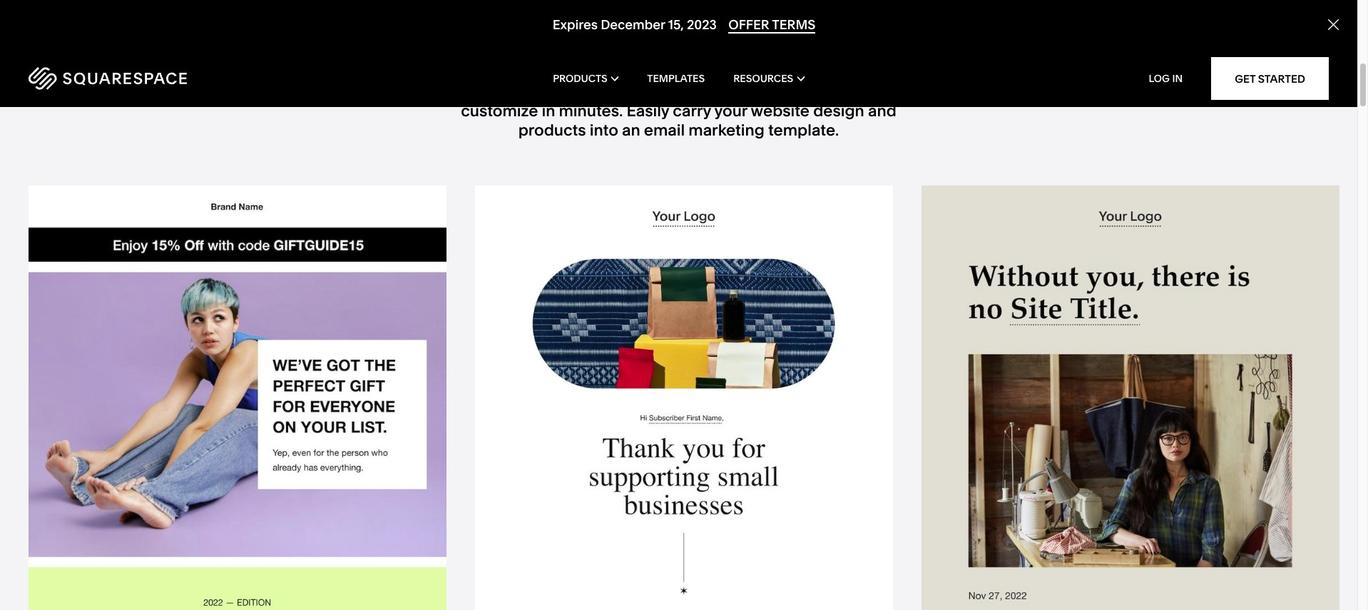 Task type: vqa. For each thing, say whether or not it's contained in the screenshot.
Email Campaign Template Offering A 15 Percent Off Coupon. image
yes



Task type: describe. For each thing, give the bounding box(es) containing it.
can
[[852, 83, 879, 102]]

squarespace logo image
[[29, 67, 187, 90]]

offer terms
[[729, 17, 816, 33]]

terms
[[772, 17, 816, 33]]

template.
[[768, 120, 839, 140]]

log             in link
[[1149, 72, 1183, 85]]

email campaign template with a thank you message for supporting small businesses. image
[[475, 186, 893, 610]]

in
[[1173, 72, 1183, 85]]

squarespace logo link
[[29, 67, 289, 90]]

15,
[[668, 17, 684, 33]]

started
[[1258, 72, 1306, 85]]

into
[[590, 120, 618, 140]]

an
[[622, 120, 640, 140]]

designed
[[544, 83, 614, 102]]

expertly
[[479, 83, 540, 102]]

your
[[715, 102, 748, 121]]

log             in
[[1149, 72, 1183, 85]]

december
[[601, 17, 665, 33]]

get
[[1235, 72, 1256, 85]]

1 vertical spatial marketing
[[689, 120, 765, 140]]

0 vertical spatial email
[[618, 83, 659, 102]]

website
[[751, 102, 810, 121]]

email & newsletter templates
[[504, 0, 854, 73]]

resources
[[734, 72, 794, 85]]

templates
[[647, 72, 705, 85]]

offer terms link
[[729, 17, 816, 34]]



Task type: locate. For each thing, give the bounding box(es) containing it.
minutes.
[[559, 102, 623, 121]]

expires december 15, 2023
[[553, 17, 717, 33]]

in
[[542, 102, 555, 121]]

templates
[[583, 25, 775, 73], [742, 83, 817, 102]]

carry
[[673, 102, 711, 121]]

templates inside expertly designed email marketing templates you can customize in minutes. easily carry your website design and products into an email marketing template.
[[742, 83, 817, 102]]

marketing
[[662, 83, 738, 102], [689, 120, 765, 140]]

email campaign template customized for your website title. image
[[922, 186, 1340, 610]]

email
[[618, 83, 659, 102], [644, 120, 685, 140]]

templates inside email & newsletter templates
[[583, 25, 775, 73]]

products
[[518, 120, 586, 140]]

resources button
[[734, 50, 805, 107]]

1 vertical spatial email
[[644, 120, 685, 140]]

0 vertical spatial templates
[[583, 25, 775, 73]]

get started link
[[1212, 57, 1329, 100]]

easily
[[627, 102, 669, 121]]

get started
[[1235, 72, 1306, 85]]

email right an
[[644, 120, 685, 140]]

offer
[[729, 17, 770, 33]]

and
[[868, 102, 897, 121]]

&
[[617, 0, 644, 34]]

you
[[821, 83, 848, 102]]

0 vertical spatial marketing
[[662, 83, 738, 102]]

log
[[1149, 72, 1170, 85]]

design
[[813, 102, 865, 121]]

products button
[[553, 50, 619, 107]]

expertly designed email marketing templates you can customize in minutes. easily carry your website design and products into an email marketing template.
[[461, 83, 897, 140]]

1 vertical spatial templates
[[742, 83, 817, 102]]

templates link
[[647, 50, 705, 107]]

products
[[553, 72, 608, 85]]

customize
[[461, 102, 538, 121]]

2023
[[687, 17, 717, 33]]

email
[[504, 0, 608, 34]]

expires
[[553, 17, 598, 33]]

newsletter
[[653, 0, 854, 34]]

email up an
[[618, 83, 659, 102]]

email campaign template offering a 15 percent off coupon. image
[[29, 186, 447, 610]]



